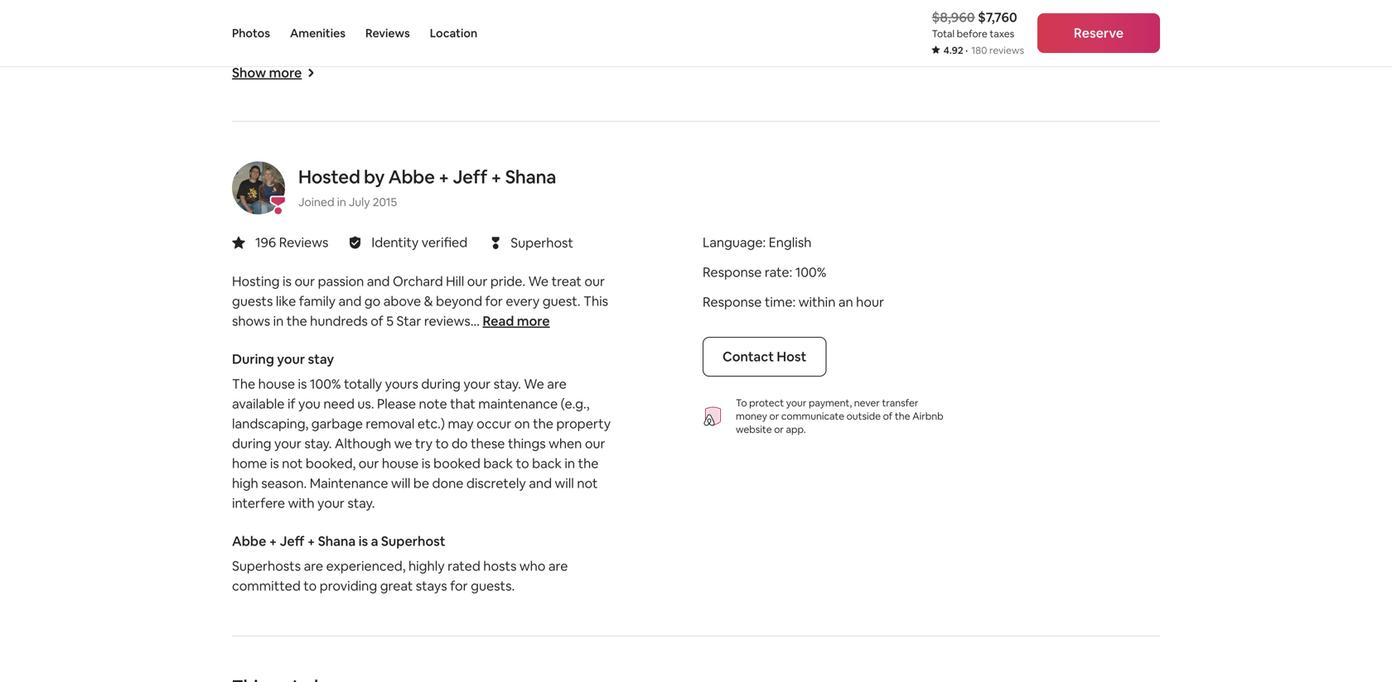 Task type: locate. For each thing, give the bounding box(es) containing it.
hour.
[[630, 33, 660, 50]]

1 horizontal spatial shana
[[505, 165, 556, 189]]

speed
[[680, 33, 718, 50]]

your up communicate
[[786, 397, 806, 410]]

hot
[[517, 13, 538, 30]]

to protect your payment, never transfer money or communicate outside of the airbnb website or app.
[[736, 397, 943, 436]]

not down when
[[577, 475, 598, 492]]

do down may
[[452, 435, 468, 452]]

area:
[[409, 0, 438, 10]]

the down like
[[287, 313, 307, 330]]

1 vertical spatial 100%
[[310, 376, 341, 393]]

$8,960 $7,760 total before taxes
[[932, 9, 1017, 40]]

to up snowboard,
[[337, 0, 350, 10]]

0 horizontal spatial at
[[969, 33, 981, 50]]

pride.
[[490, 273, 525, 290]]

0 horizontal spatial shana
[[318, 533, 356, 550]]

fishing,
[[798, 13, 842, 30]]

1 horizontal spatial reviews
[[365, 26, 410, 41]]

and inside during your stay the house is 100% totally yours during your stay.  we are available if you need us.  please note that maintenance (e.g., landscaping, garbage removal etc.) may occur on the property during your stay.  although we try to do these things when our home is not booked, our house is booked back to back in the high season. maintenance will be done discretely and will not interfere with your stay.
[[529, 475, 552, 492]]

0 horizontal spatial abbe
[[232, 533, 266, 550]]

1 horizontal spatial 100%
[[795, 264, 826, 281]]

4.92 · 180 reviews
[[943, 44, 1024, 57]]

of down transfer
[[883, 410, 893, 423]]

house down we
[[382, 455, 419, 472]]

0 vertical spatial stay.
[[494, 376, 521, 393]]

is left a at the left of page
[[359, 533, 368, 550]]

be
[[471, 33, 487, 50], [413, 475, 429, 492]]

do inside there is so much to do in the area: tour wineries, breweries, cideries, live music, woodbury commons outlet, hike 200 miles of trails at harriman state park, ski, snowboard, ice-skate under the stars, hot air balloon, golf, fruit picking, watersports, fishing, drive-in movie theater, several museums. west point is 15 minutes away & new york city can be reached in less than an hour. hi-speed wi-fi extends all over our property, even at the pool (great for flexcation & tele-working).
[[353, 0, 369, 10]]

superhost up "highly"
[[381, 533, 445, 550]]

hosts
[[483, 558, 517, 575]]

+ up superhosts
[[269, 533, 277, 550]]

1 horizontal spatial abbe
[[388, 165, 435, 189]]

0 horizontal spatial back
[[483, 455, 513, 472]]

show more
[[232, 64, 302, 81]]

for right (great
[[1077, 33, 1095, 50]]

during up note
[[421, 376, 461, 393]]

1 vertical spatial stay.
[[304, 435, 332, 452]]

0 horizontal spatial jeff
[[280, 533, 304, 550]]

experienced,
[[326, 558, 406, 575]]

website
[[736, 423, 772, 436]]

not up season.
[[282, 455, 303, 472]]

during up home
[[232, 435, 271, 452]]

1 horizontal spatial for
[[485, 293, 503, 310]]

your left stay
[[277, 351, 305, 368]]

1 vertical spatial superhost
[[381, 533, 445, 550]]

1 horizontal spatial not
[[577, 475, 598, 492]]

1 horizontal spatial &
[[346, 33, 355, 50]]

of left trails
[[979, 0, 991, 10]]

harriman
[[1042, 0, 1098, 10]]

to
[[337, 0, 350, 10], [435, 435, 449, 452], [516, 455, 529, 472], [303, 578, 317, 595]]

: down english
[[789, 264, 792, 281]]

1 vertical spatial for
[[485, 293, 503, 310]]

0 vertical spatial abbe
[[388, 165, 435, 189]]

stay
[[308, 351, 334, 368]]

an down golf,
[[612, 33, 627, 50]]

and up go
[[367, 273, 390, 290]]

ice-
[[361, 13, 384, 30]]

2 horizontal spatial &
[[424, 293, 433, 310]]

in down when
[[565, 455, 575, 472]]

season.
[[261, 475, 307, 492]]

do inside during your stay the house is 100% totally yours during your stay.  we are available if you need us.  please note that maintenance (e.g., landscaping, garbage removal etc.) may occur on the property during your stay.  although we try to do these things when our home is not booked, our house is booked back to back in the high season. maintenance will be done discretely and will not interfere with your stay.
[[452, 435, 468, 452]]

location button
[[430, 0, 477, 66]]

0 horizontal spatial superhost
[[381, 533, 445, 550]]

100% up need
[[310, 376, 341, 393]]

2 horizontal spatial for
[[1077, 33, 1095, 50]]

abbe + jeff + shana is a superhost. learn more about abbe + jeff + shana. image
[[232, 161, 285, 214], [232, 161, 285, 214]]

0 horizontal spatial of
[[371, 313, 383, 330]]

is inside abbe + jeff + shana is a superhost superhosts are experienced, highly rated hosts who are committed to providing great stays for guests.
[[359, 533, 368, 550]]

&
[[346, 33, 355, 50], [232, 52, 241, 69], [424, 293, 433, 310]]

location
[[430, 26, 477, 41]]

abbe inside abbe + jeff + shana is a superhost superhosts are experienced, highly rated hosts who are committed to providing great stays for guests.
[[232, 533, 266, 550]]

0 vertical spatial &
[[346, 33, 355, 50]]

we up "every"
[[528, 273, 549, 290]]

at
[[1026, 0, 1039, 10], [969, 33, 981, 50]]

2 vertical spatial for
[[450, 578, 468, 595]]

response
[[703, 264, 762, 281], [703, 294, 762, 311]]

1 vertical spatial not
[[577, 475, 598, 492]]

2 horizontal spatial and
[[529, 475, 552, 492]]

1 vertical spatial reviews
[[279, 234, 328, 251]]

1 horizontal spatial back
[[532, 455, 562, 472]]

we up the maintenance at bottom
[[524, 376, 544, 393]]

1 vertical spatial &
[[232, 52, 241, 69]]

& left new
[[346, 33, 355, 50]]

0 vertical spatial and
[[367, 273, 390, 290]]

0 vertical spatial not
[[282, 455, 303, 472]]

more for show more
[[269, 64, 302, 81]]

2 horizontal spatial stay.
[[494, 376, 521, 393]]

are
[[547, 376, 567, 393], [304, 558, 323, 575], [548, 558, 568, 575]]

stars,
[[482, 13, 514, 30]]

0 vertical spatial more
[[269, 64, 302, 81]]

response time : within an hour
[[703, 294, 884, 311]]

back
[[483, 455, 513, 472], [532, 455, 562, 472]]

0 horizontal spatial during
[[232, 435, 271, 452]]

before
[[957, 27, 987, 40]]

our down property
[[585, 435, 605, 452]]

2 response from the top
[[703, 294, 762, 311]]

for inside there is so much to do in the area: tour wineries, breweries, cideries, live music, woodbury commons outlet, hike 200 miles of trails at harriman state park, ski, snowboard, ice-skate under the stars, hot air balloon, golf, fruit picking, watersports, fishing, drive-in movie theater, several museums. west point is 15 minutes away & new york city can be reached in less than an hour. hi-speed wi-fi extends all over our property, even at the pool (great for flexcation & tele-working).
[[1077, 33, 1095, 50]]

1 vertical spatial jeff
[[280, 533, 304, 550]]

our down although
[[359, 455, 379, 472]]

jeff up superhosts
[[280, 533, 304, 550]]

1 vertical spatial be
[[413, 475, 429, 492]]

your inside the to protect your payment, never transfer money or communicate outside of the airbnb website or app.
[[786, 397, 806, 410]]

superhost up treat
[[511, 234, 573, 251]]

if
[[287, 395, 295, 412]]

0 horizontal spatial 100%
[[310, 376, 341, 393]]

is up like
[[283, 273, 292, 290]]

1 vertical spatial do
[[452, 435, 468, 452]]

will down we
[[391, 475, 410, 492]]

communicate
[[781, 410, 844, 423]]

for down the rated
[[450, 578, 468, 595]]

family
[[299, 293, 336, 310]]

0 vertical spatial for
[[1077, 33, 1095, 50]]

2 vertical spatial and
[[529, 475, 552, 492]]

at right · on the right top of the page
[[969, 33, 981, 50]]

0 vertical spatial during
[[421, 376, 461, 393]]

our right hill
[[467, 273, 487, 290]]

go
[[364, 293, 381, 310]]

0 horizontal spatial an
[[612, 33, 627, 50]]

is left so
[[271, 0, 280, 10]]

response down language in the top of the page
[[703, 264, 762, 281]]

verified
[[422, 234, 468, 251]]

200
[[918, 0, 941, 10]]

read more button
[[483, 311, 550, 331]]

0 horizontal spatial be
[[413, 475, 429, 492]]

1 horizontal spatial of
[[883, 410, 893, 423]]

an left hour
[[838, 294, 853, 311]]

minutes
[[260, 33, 309, 50]]

the up "skate"
[[385, 0, 406, 10]]

or left "app."
[[774, 423, 784, 436]]

our down drive-
[[853, 33, 874, 50]]

be inside during your stay the house is 100% totally yours during your stay.  we are available if you need us.  please note that maintenance (e.g., landscaping, garbage removal etc.) may occur on the property during your stay.  although we try to do these things when our home is not booked, our house is booked back to back in the high season. maintenance will be done discretely and will not interfere with your stay.
[[413, 475, 429, 492]]

app.
[[786, 423, 806, 436]]

house up if
[[258, 376, 295, 393]]

stay. down the maintenance on the left
[[347, 495, 375, 512]]

& left tele-
[[232, 52, 241, 69]]

1 horizontal spatial more
[[517, 313, 550, 330]]

committed
[[232, 578, 301, 595]]

your
[[277, 351, 305, 368], [463, 376, 491, 393], [786, 397, 806, 410], [274, 435, 301, 452], [317, 495, 345, 512]]

air
[[541, 13, 556, 30]]

1 vertical spatial and
[[338, 293, 361, 310]]

are right who
[[548, 558, 568, 575]]

photos
[[232, 26, 270, 41]]

1 horizontal spatial at
[[1026, 0, 1039, 10]]

to left 'providing'
[[303, 578, 317, 595]]

and
[[367, 273, 390, 290], [338, 293, 361, 310], [529, 475, 552, 492]]

0 vertical spatial of
[[979, 0, 991, 10]]

0 horizontal spatial for
[[450, 578, 468, 595]]

0 horizontal spatial and
[[338, 293, 361, 310]]

0 vertical spatial jeff
[[453, 165, 487, 189]]

1 vertical spatial at
[[969, 33, 981, 50]]

by
[[364, 165, 385, 189]]

show
[[232, 64, 266, 81]]

the down when
[[578, 455, 599, 472]]

abbe inside hosted by abbe + jeff + shana joined in july 2015
[[388, 165, 435, 189]]

english
[[769, 234, 811, 251]]

of inside the to protect your payment, never transfer money or communicate outside of the airbnb website or app.
[[883, 410, 893, 423]]

in left july at the top of the page
[[337, 195, 346, 209]]

or down the protect
[[769, 410, 779, 423]]

0 vertical spatial be
[[471, 33, 487, 50]]

0 vertical spatial we
[[528, 273, 549, 290]]

much
[[299, 0, 334, 10]]

transfer
[[882, 397, 918, 410]]

: left english
[[763, 234, 766, 251]]

1 vertical spatial :
[[789, 264, 792, 281]]

we
[[528, 273, 549, 290], [524, 376, 544, 393]]

hosted by abbe + jeff + shana joined in july 2015
[[298, 165, 556, 209]]

movie
[[893, 13, 931, 30]]

hi-
[[663, 33, 680, 50]]

in left less at the left
[[543, 33, 553, 50]]

0 vertical spatial response
[[703, 264, 762, 281]]

0 horizontal spatial do
[[353, 0, 369, 10]]

high
[[232, 475, 258, 492]]

miles
[[944, 0, 976, 10]]

in down like
[[273, 313, 284, 330]]

more inside button
[[517, 313, 550, 330]]

are up "(e.g.,"
[[547, 376, 567, 393]]

of
[[979, 0, 991, 10], [371, 313, 383, 330], [883, 410, 893, 423]]

the down tour on the top left of the page
[[458, 13, 479, 30]]

jeff up verified
[[453, 165, 487, 189]]

1 horizontal spatial jeff
[[453, 165, 487, 189]]

1 horizontal spatial be
[[471, 33, 487, 50]]

1 horizontal spatial will
[[555, 475, 574, 492]]

for up read
[[485, 293, 503, 310]]

abbe + jeff + shana is a superhost superhosts are experienced, highly rated hosts who are committed to providing great stays for guests.
[[232, 533, 568, 595]]

0 vertical spatial house
[[258, 376, 295, 393]]

reserve button
[[1037, 13, 1160, 53]]

we inside hosting is our passion and orchard hill our pride. we treat our guests like family and go above & beyond for every guest. this shows in the hundreds of 5 star reviews…
[[528, 273, 549, 290]]

the down transfer
[[895, 410, 910, 423]]

2 back from the left
[[532, 455, 562, 472]]

1 horizontal spatial stay.
[[347, 495, 375, 512]]

: left within
[[793, 294, 796, 311]]

4.92
[[943, 44, 963, 57]]

at right trails
[[1026, 0, 1039, 10]]

󰀃
[[492, 233, 500, 253]]

all
[[807, 33, 820, 50]]

and down things
[[529, 475, 552, 492]]

be left done
[[413, 475, 429, 492]]

done
[[432, 475, 464, 492]]

2 vertical spatial :
[[793, 294, 796, 311]]

payment,
[[809, 397, 852, 410]]

2 vertical spatial of
[[883, 410, 893, 423]]

1 horizontal spatial do
[[452, 435, 468, 452]]

stay. up the maintenance at bottom
[[494, 376, 521, 393]]

response down response rate : 100%
[[703, 294, 762, 311]]

hour
[[856, 294, 884, 311]]

: for rate
[[789, 264, 792, 281]]

for inside hosting is our passion and orchard hill our pride. we treat our guests like family and go above & beyond for every guest. this shows in the hundreds of 5 star reviews…
[[485, 293, 503, 310]]

100% up within
[[795, 264, 826, 281]]

& down orchard
[[424, 293, 433, 310]]

1 horizontal spatial house
[[382, 455, 419, 472]]

in up ice-
[[372, 0, 382, 10]]

more
[[269, 64, 302, 81], [517, 313, 550, 330]]

of left the 5
[[371, 313, 383, 330]]

1 vertical spatial an
[[838, 294, 853, 311]]

etc.)
[[417, 415, 445, 432]]

do up ice-
[[353, 0, 369, 10]]

0 horizontal spatial &
[[232, 52, 241, 69]]

interfere
[[232, 495, 285, 512]]

0 horizontal spatial will
[[391, 475, 410, 492]]

more down "every"
[[517, 313, 550, 330]]

$8,960
[[932, 9, 975, 26]]

0 horizontal spatial more
[[269, 64, 302, 81]]

of inside there is so much to do in the area: tour wineries, breweries, cideries, live music, woodbury commons outlet, hike 200 miles of trails at harriman state park, ski, snowboard, ice-skate under the stars, hot air balloon, golf, fruit picking, watersports, fishing, drive-in movie theater, several museums. west point is 15 minutes away & new york city can be reached in less than an hour. hi-speed wi-fi extends all over our property, even at the pool (great for flexcation & tele-working).
[[979, 0, 991, 10]]

balloon,
[[559, 13, 607, 30]]

and down passion
[[338, 293, 361, 310]]

0 horizontal spatial reviews
[[279, 234, 328, 251]]

host
[[777, 348, 806, 365]]

will down when
[[555, 475, 574, 492]]

1 vertical spatial of
[[371, 313, 383, 330]]

1 vertical spatial we
[[524, 376, 544, 393]]

+ up verified
[[438, 165, 449, 189]]

0 horizontal spatial not
[[282, 455, 303, 472]]

2 vertical spatial &
[[424, 293, 433, 310]]

back down when
[[532, 455, 562, 472]]

1 vertical spatial more
[[517, 313, 550, 330]]

hosting
[[232, 273, 280, 290]]

100%
[[795, 264, 826, 281], [310, 376, 341, 393]]

abbe up superhosts
[[232, 533, 266, 550]]

abbe up 2015
[[388, 165, 435, 189]]

back up discretely
[[483, 455, 513, 472]]

airbnb
[[912, 410, 943, 423]]

1 response from the top
[[703, 264, 762, 281]]

jeff inside hosted by abbe + jeff + shana joined in july 2015
[[453, 165, 487, 189]]

although
[[335, 435, 391, 452]]

highly
[[408, 558, 445, 575]]

0 vertical spatial an
[[612, 33, 627, 50]]

1 vertical spatial shana
[[318, 533, 356, 550]]

2 horizontal spatial of
[[979, 0, 991, 10]]

more down minutes
[[269, 64, 302, 81]]

stay. up booked, at left bottom
[[304, 435, 332, 452]]

fi
[[743, 33, 752, 50]]

1 horizontal spatial during
[[421, 376, 461, 393]]

0 vertical spatial do
[[353, 0, 369, 10]]

guests
[[232, 293, 273, 310]]

cideries,
[[592, 0, 643, 10]]

0 vertical spatial shana
[[505, 165, 556, 189]]

1 vertical spatial response
[[703, 294, 762, 311]]

the inside the to protect your payment, never transfer money or communicate outside of the airbnb website or app.
[[895, 410, 910, 423]]

reached
[[490, 33, 540, 50]]

be right "can"
[[471, 33, 487, 50]]

1 vertical spatial abbe
[[232, 533, 266, 550]]

these
[[471, 435, 505, 452]]

1 horizontal spatial superhost
[[511, 234, 573, 251]]



Task type: describe. For each thing, give the bounding box(es) containing it.
time
[[765, 294, 793, 311]]

an inside there is so much to do in the area: tour wineries, breweries, cideries, live music, woodbury commons outlet, hike 200 miles of trails at harriman state park, ski, snowboard, ice-skate under the stars, hot air balloon, golf, fruit picking, watersports, fishing, drive-in movie theater, several museums. west point is 15 minutes away & new york city can be reached in less than an hour. hi-speed wi-fi extends all over our property, even at the pool (great for flexcation & tele-working).
[[612, 33, 627, 50]]

0 vertical spatial 100%
[[795, 264, 826, 281]]

theater,
[[933, 13, 981, 30]]

during
[[232, 351, 274, 368]]

need
[[323, 395, 355, 412]]

try
[[415, 435, 433, 452]]

are inside during your stay the house is 100% totally yours during your stay.  we are available if you need us.  please note that maintenance (e.g., landscaping, garbage removal etc.) may occur on the property during your stay.  although we try to do these things when our home is not booked, our house is booked back to back in the high season. maintenance will be done discretely and will not interfere with your stay.
[[547, 376, 567, 393]]

occur
[[477, 415, 511, 432]]

for inside abbe + jeff + shana is a superhost superhosts are experienced, highly rated hosts who are committed to providing great stays for guests.
[[450, 578, 468, 595]]

watersports,
[[718, 13, 795, 30]]

hosting is our passion and orchard hill our pride. we treat our guests like family and go above & beyond for every guest. this shows in the hundreds of 5 star reviews…
[[232, 273, 608, 330]]

superhost inside abbe + jeff + shana is a superhost superhosts are experienced, highly rated hosts who are committed to providing great stays for guests.
[[381, 533, 445, 550]]

0 horizontal spatial stay.
[[304, 435, 332, 452]]

several
[[984, 13, 1026, 30]]

0 vertical spatial :
[[763, 234, 766, 251]]

property
[[556, 415, 611, 432]]

may
[[448, 415, 474, 432]]

shows
[[232, 313, 270, 330]]

reviews button
[[365, 0, 410, 66]]

response for response time
[[703, 294, 762, 311]]

home
[[232, 455, 267, 472]]

who
[[519, 558, 546, 575]]

wineries,
[[470, 0, 523, 10]]

1 will from the left
[[391, 475, 410, 492]]

your up that
[[463, 376, 491, 393]]

1 vertical spatial house
[[382, 455, 419, 472]]

discretely
[[466, 475, 526, 492]]

outlet,
[[845, 0, 887, 10]]

landscaping,
[[232, 415, 308, 432]]

hike
[[890, 0, 915, 10]]

the right on
[[533, 415, 553, 432]]

new
[[358, 33, 385, 50]]

park,
[[232, 13, 262, 30]]

to down things
[[516, 455, 529, 472]]

response rate : 100%
[[703, 264, 826, 281]]

amenities
[[290, 26, 345, 41]]

you
[[298, 395, 321, 412]]

removal
[[366, 415, 415, 432]]

0 vertical spatial reviews
[[365, 26, 410, 41]]

than
[[582, 33, 610, 50]]

in inside hosted by abbe + jeff + shana joined in july 2015
[[337, 195, 346, 209]]

guests.
[[471, 578, 515, 595]]

our up family
[[295, 273, 315, 290]]

contact host
[[723, 348, 806, 365]]

in down hike on the top right of page
[[880, 13, 890, 30]]

never
[[854, 397, 880, 410]]

is down try
[[422, 455, 431, 472]]

the inside hosting is our passion and orchard hill our pride. we treat our guests like family and go above & beyond for every guest. this shows in the hundreds of 5 star reviews…
[[287, 313, 307, 330]]

passion
[[318, 273, 364, 290]]

the down the several
[[984, 33, 1004, 50]]

state
[[1101, 0, 1133, 10]]

wi-
[[721, 33, 743, 50]]

5
[[386, 313, 394, 330]]

fruit
[[639, 13, 665, 30]]

we inside during your stay the house is 100% totally yours during your stay.  we are available if you need us.  please note that maintenance (e.g., landscaping, garbage removal etc.) may occur on the property during your stay.  although we try to do these things when our home is not booked, our house is booked back to back in the high season. maintenance will be done discretely and will not interfere with your stay.
[[524, 376, 544, 393]]

read
[[483, 313, 514, 330]]

jeff inside abbe + jeff + shana is a superhost superhosts are experienced, highly rated hosts who are committed to providing great stays for guests.
[[280, 533, 304, 550]]

in inside hosting is our passion and orchard hill our pride. we treat our guests like family and go above & beyond for every guest. this shows in the hundreds of 5 star reviews…
[[273, 313, 284, 330]]

language : english
[[703, 234, 811, 251]]

picking,
[[668, 13, 715, 30]]

100% inside during your stay the house is 100% totally yours during your stay.  we are available if you need us.  please note that maintenance (e.g., landscaping, garbage removal etc.) may occur on the property during your stay.  although we try to do these things when our home is not booked, our house is booked back to back in the high season. maintenance will be done discretely and will not interfere with your stay.
[[310, 376, 341, 393]]

tele-
[[244, 52, 273, 69]]

beyond
[[436, 293, 482, 310]]

we
[[394, 435, 412, 452]]

to inside abbe + jeff + shana is a superhost superhosts are experienced, highly rated hosts who are committed to providing great stays for guests.
[[303, 578, 317, 595]]

your down the maintenance on the left
[[317, 495, 345, 512]]

show more button
[[232, 64, 315, 81]]

july
[[349, 195, 370, 209]]

outside
[[846, 410, 881, 423]]

is inside hosting is our passion and orchard hill our pride. we treat our guests like family and go above & beyond for every guest. this shows in the hundreds of 5 star reviews…
[[283, 273, 292, 290]]

1 vertical spatial during
[[232, 435, 271, 452]]

our up this
[[584, 273, 605, 290]]

west
[[1094, 13, 1126, 30]]

1 horizontal spatial and
[[367, 273, 390, 290]]

is up season.
[[270, 455, 279, 472]]

booked
[[433, 455, 480, 472]]

york
[[388, 33, 415, 50]]

reserve
[[1074, 24, 1124, 41]]

to inside there is so much to do in the area: tour wineries, breweries, cideries, live music, woodbury commons outlet, hike 200 miles of trails at harriman state park, ski, snowboard, ice-skate under the stars, hot air balloon, golf, fruit picking, watersports, fishing, drive-in movie theater, several museums. west point is 15 minutes away & new york city can be reached in less than an hour. hi-speed wi-fi extends all over our property, even at the pool (great for flexcation & tele-working).
[[337, 0, 350, 10]]

contact
[[723, 348, 774, 365]]

money
[[736, 410, 767, 423]]

is up you
[[298, 376, 307, 393]]

taxes
[[990, 27, 1014, 40]]

of inside hosting is our passion and orchard hill our pride. we treat our guests like family and go above & beyond for every guest. this shows in the hundreds of 5 star reviews…
[[371, 313, 383, 330]]

can
[[446, 33, 468, 50]]

response for response rate
[[703, 264, 762, 281]]

0 vertical spatial superhost
[[511, 234, 573, 251]]

golf,
[[610, 13, 636, 30]]

that
[[450, 395, 475, 412]]

2 vertical spatial stay.
[[347, 495, 375, 512]]

shana inside abbe + jeff + shana is a superhost superhosts are experienced, highly rated hosts who are committed to providing great stays for guests.
[[318, 533, 356, 550]]

1 back from the left
[[483, 455, 513, 472]]

during your stay the house is 100% totally yours during your stay.  we are available if you need us.  please note that maintenance (e.g., landscaping, garbage removal etc.) may occur on the property during your stay.  although we try to do these things when our home is not booked, our house is booked back to back in the high season. maintenance will be done discretely and will not interfere with your stay.
[[232, 351, 611, 512]]

museums.
[[1029, 13, 1091, 30]]

is left 15
[[232, 33, 241, 50]]

this
[[583, 293, 608, 310]]

over
[[823, 33, 851, 50]]

stays
[[416, 578, 447, 595]]

treat
[[551, 273, 582, 290]]

0 horizontal spatial house
[[258, 376, 295, 393]]

drive-
[[844, 13, 880, 30]]

in inside during your stay the house is 100% totally yours during your stay.  we are available if you need us.  please note that maintenance (e.g., landscaping, garbage removal etc.) may occur on the property during your stay.  although we try to do these things when our home is not booked, our house is booked back to back in the high season. maintenance will be done discretely and will not interfere with your stay.
[[565, 455, 575, 472]]

our inside there is so much to do in the area: tour wineries, breweries, cideries, live music, woodbury commons outlet, hike 200 miles of trails at harriman state park, ski, snowboard, ice-skate under the stars, hot air balloon, golf, fruit picking, watersports, fishing, drive-in movie theater, several museums. west point is 15 minutes away & new york city can be reached in less than an hour. hi-speed wi-fi extends all over our property, even at the pool (great for flexcation & tele-working).
[[853, 33, 874, 50]]

point
[[1129, 13, 1160, 30]]

identity
[[372, 234, 419, 251]]

shana inside hosted by abbe + jeff + shana joined in july 2015
[[505, 165, 556, 189]]

on
[[514, 415, 530, 432]]

are up 'providing'
[[304, 558, 323, 575]]

protect
[[749, 397, 784, 410]]

be inside there is so much to do in the area: tour wineries, breweries, cideries, live music, woodbury commons outlet, hike 200 miles of trails at harriman state park, ski, snowboard, ice-skate under the stars, hot air balloon, golf, fruit picking, watersports, fishing, drive-in movie theater, several museums. west point is 15 minutes away & new york city can be reached in less than an hour. hi-speed wi-fi extends all over our property, even at the pool (great for flexcation & tele-working).
[[471, 33, 487, 50]]

+ up 󰀃
[[491, 165, 502, 189]]

please
[[377, 395, 416, 412]]

there
[[232, 0, 268, 10]]

with
[[288, 495, 314, 512]]

·
[[965, 44, 968, 57]]

providing
[[320, 578, 377, 595]]

more for read more
[[517, 313, 550, 330]]

total
[[932, 27, 955, 40]]

: for time
[[793, 294, 796, 311]]

(great
[[1037, 33, 1074, 50]]

available
[[232, 395, 285, 412]]

196 reviews
[[255, 234, 328, 251]]

+ down with
[[307, 533, 315, 550]]

2 will from the left
[[555, 475, 574, 492]]

& inside hosting is our passion and orchard hill our pride. we treat our guests like family and go above & beyond for every guest. this shows in the hundreds of 5 star reviews…
[[424, 293, 433, 310]]

photos button
[[232, 0, 270, 66]]

0 vertical spatial at
[[1026, 0, 1039, 10]]

extends
[[755, 33, 805, 50]]

1 horizontal spatial an
[[838, 294, 853, 311]]

your down landscaping, at bottom
[[274, 435, 301, 452]]

to right try
[[435, 435, 449, 452]]

180
[[971, 44, 987, 57]]

hundreds
[[310, 313, 368, 330]]

reviews
[[989, 44, 1024, 57]]



Task type: vqa. For each thing, say whether or not it's contained in the screenshot.
2nd 28 from the right
no



